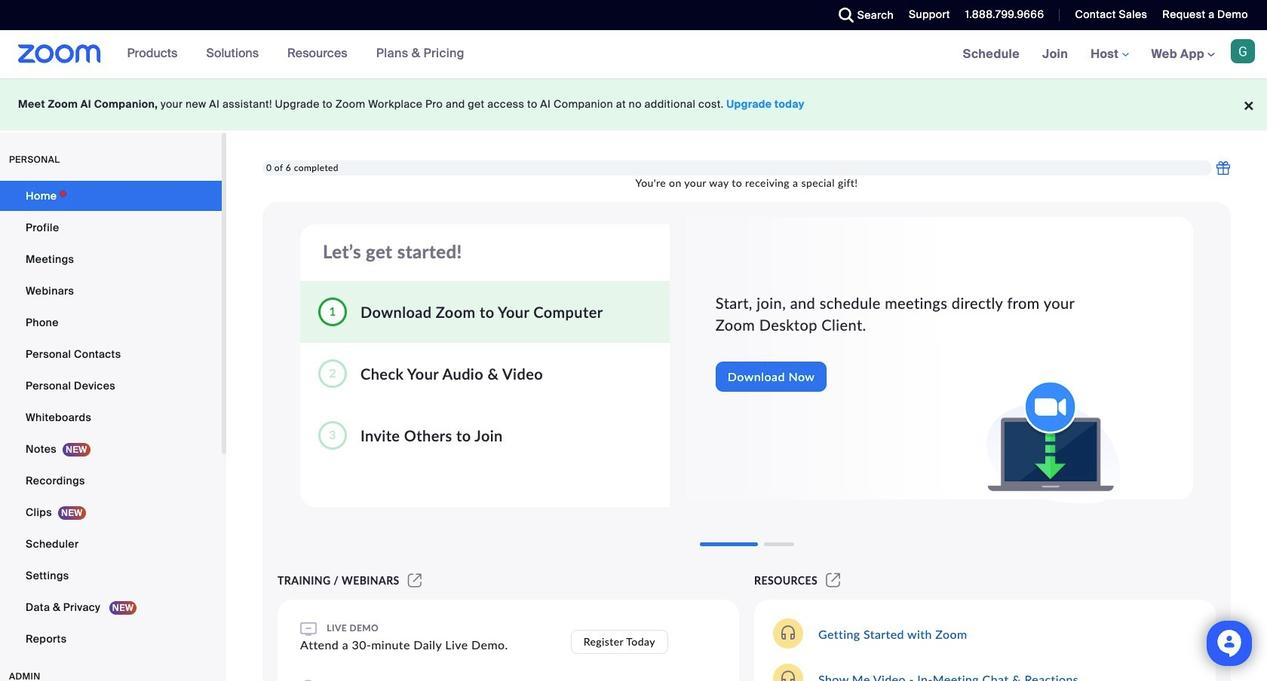 Task type: vqa. For each thing, say whether or not it's contained in the screenshot.
menu item
no



Task type: describe. For each thing, give the bounding box(es) containing it.
2 window new image from the left
[[824, 575, 843, 588]]

product information navigation
[[116, 30, 476, 78]]

zoom logo image
[[18, 44, 101, 63]]

profile picture image
[[1231, 39, 1255, 63]]

personal menu menu
[[0, 181, 222, 656]]



Task type: locate. For each thing, give the bounding box(es) containing it.
meetings navigation
[[952, 30, 1267, 79]]

0 horizontal spatial window new image
[[406, 575, 424, 588]]

banner
[[0, 30, 1267, 79]]

1 window new image from the left
[[406, 575, 424, 588]]

1 horizontal spatial window new image
[[824, 575, 843, 588]]

footer
[[0, 78, 1267, 130]]

window new image
[[406, 575, 424, 588], [824, 575, 843, 588]]



